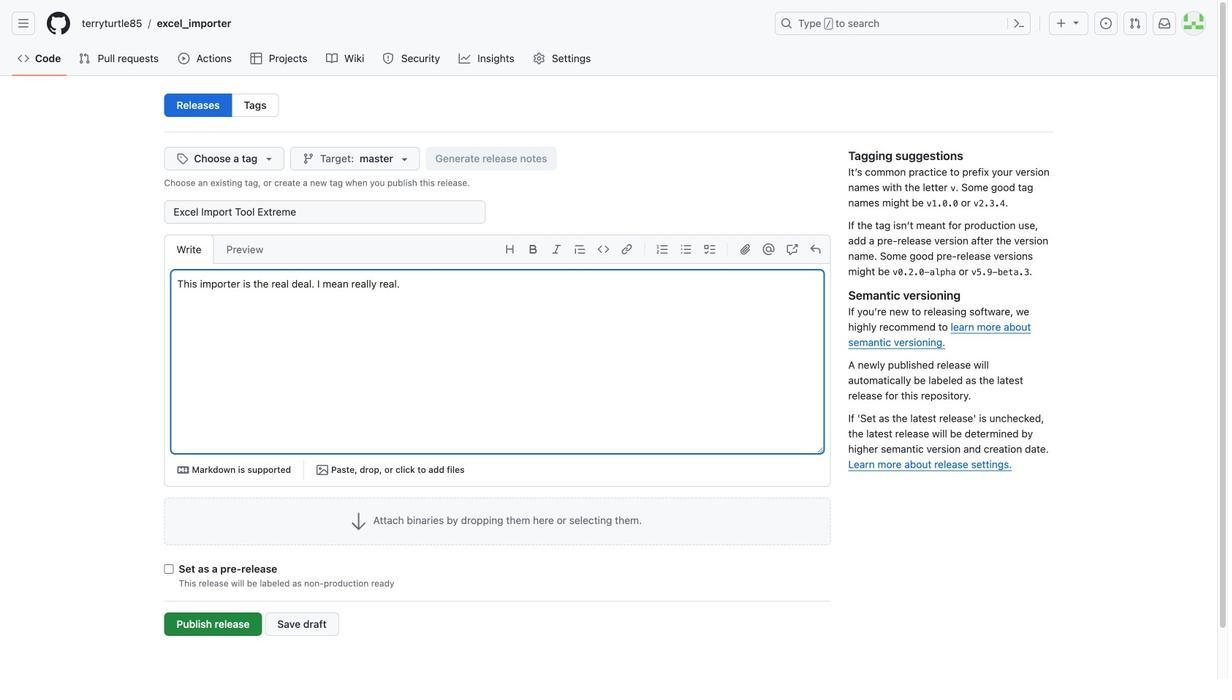Task type: locate. For each thing, give the bounding box(es) containing it.
1 vertical spatial triangle down image
[[263, 153, 275, 165]]

add a comment tab list
[[164, 235, 276, 264]]

0 vertical spatial git pull request image
[[1130, 18, 1142, 29]]

list
[[76, 12, 766, 35]]

book image
[[326, 53, 338, 64]]

triangle down image left git branch icon
[[263, 153, 275, 165]]

status
[[164, 176, 831, 189]]

table image
[[250, 53, 262, 64]]

triangle down image
[[1071, 16, 1082, 28], [263, 153, 275, 165]]

  text field
[[171, 271, 824, 453]]

1 vertical spatial git pull request image
[[79, 53, 90, 64]]

0 horizontal spatial git pull request image
[[79, 53, 90, 64]]

None checkbox
[[164, 565, 174, 574]]

git pull request image right issue opened image
[[1130, 18, 1142, 29]]

tab panel
[[165, 270, 830, 486]]

issue opened image
[[1101, 18, 1112, 29]]

code image
[[18, 53, 29, 64]]

git pull request image
[[1130, 18, 1142, 29], [79, 53, 90, 64]]

Enter release title text field
[[164, 200, 486, 224]]

triangle down image right plus icon
[[1071, 16, 1082, 28]]

1 horizontal spatial git pull request image
[[1130, 18, 1142, 29]]

1 horizontal spatial triangle down image
[[1071, 16, 1082, 28]]

play image
[[178, 53, 190, 64]]

git pull request image right code 'icon'
[[79, 53, 90, 64]]

footer
[[0, 636, 1218, 679]]

command palette image
[[1014, 18, 1025, 29]]



Task type: vqa. For each thing, say whether or not it's contained in the screenshot.
"METHOD": "MAC-APPLICATION"
no



Task type: describe. For each thing, give the bounding box(es) containing it.
0 vertical spatial triangle down image
[[1071, 16, 1082, 28]]

plus image
[[1056, 18, 1068, 29]]

gear image
[[533, 53, 545, 64]]

notifications image
[[1159, 18, 1171, 29]]

shield image
[[383, 53, 394, 64]]

markdown image
[[177, 464, 189, 476]]

homepage image
[[47, 12, 70, 35]]

0 horizontal spatial triangle down image
[[263, 153, 275, 165]]

image image
[[317, 464, 328, 476]]

tag image
[[177, 153, 188, 165]]

graph image
[[459, 53, 471, 64]]

git branch image
[[303, 153, 315, 165]]



